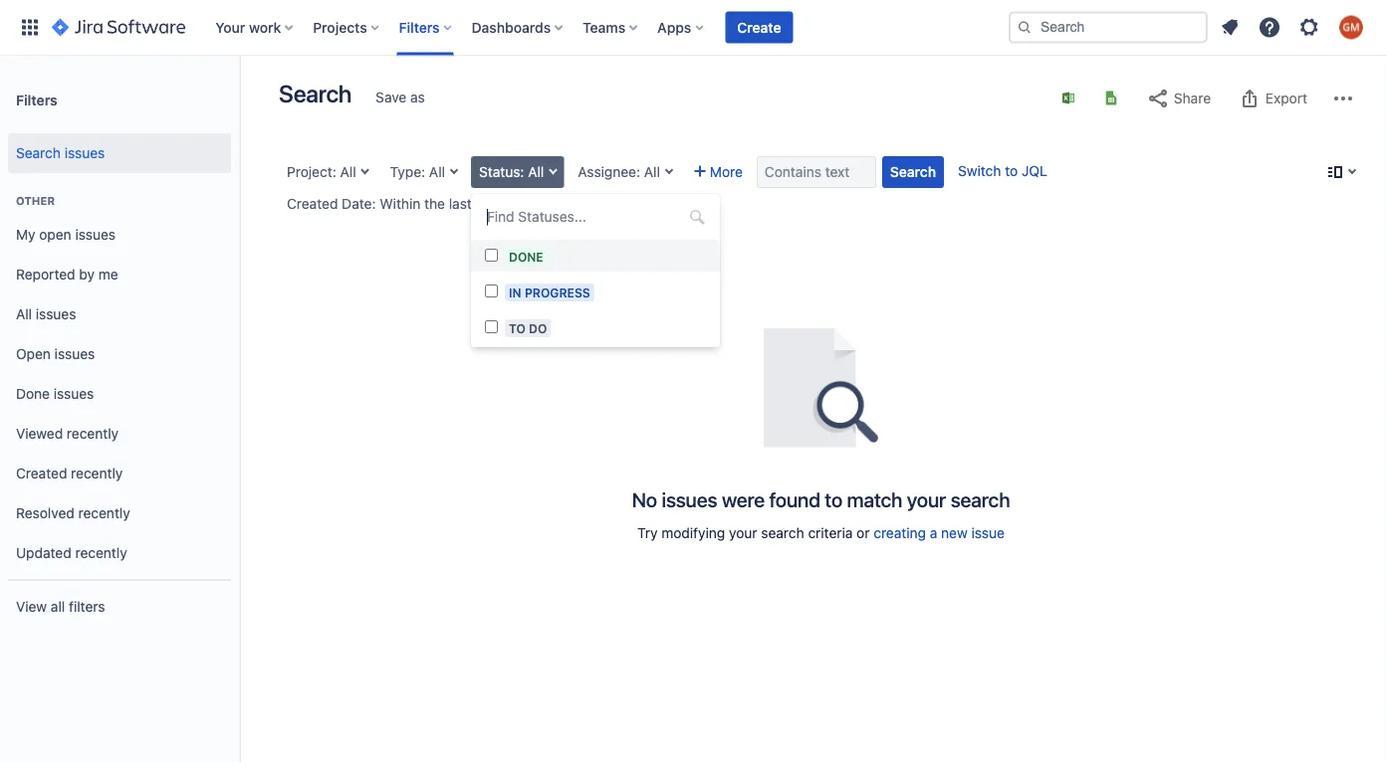 Task type: locate. For each thing, give the bounding box(es) containing it.
all for status: all
[[528, 164, 544, 180]]

search left switch
[[890, 164, 936, 180]]

by
[[79, 267, 95, 283]]

to
[[1005, 163, 1018, 179], [825, 488, 843, 511]]

1 horizontal spatial your
[[907, 488, 946, 511]]

0 vertical spatial search
[[279, 80, 352, 108]]

filters
[[399, 19, 440, 35], [16, 91, 57, 108]]

created down the project:
[[287, 196, 338, 212]]

0 vertical spatial done
[[509, 250, 544, 264]]

0 horizontal spatial search
[[16, 145, 61, 161]]

status:
[[479, 164, 524, 180]]

0 horizontal spatial created
[[16, 466, 67, 482]]

more
[[710, 164, 743, 180]]

issues inside open issues link
[[54, 346, 95, 363]]

done down the open
[[16, 386, 50, 402]]

more button
[[686, 156, 751, 188]]

notifications image
[[1218, 15, 1242, 39]]

primary element
[[12, 0, 1009, 55]]

projects button
[[307, 11, 387, 43]]

1 horizontal spatial search
[[951, 488, 1010, 511]]

done issues
[[16, 386, 94, 402]]

done inside other group
[[16, 386, 50, 402]]

2
[[536, 196, 545, 212]]

teams button
[[577, 11, 646, 43]]

your profile and settings image
[[1340, 15, 1363, 39]]

search down projects
[[279, 80, 352, 108]]

issues
[[64, 145, 105, 161], [75, 227, 116, 243], [36, 306, 76, 323], [54, 346, 95, 363], [54, 386, 94, 402], [662, 488, 717, 511]]

1 horizontal spatial filters
[[399, 19, 440, 35]]

recently down created recently link
[[78, 506, 130, 522]]

created recently
[[16, 466, 123, 482]]

filters up as
[[399, 19, 440, 35]]

as
[[410, 89, 425, 106]]

date:
[[342, 196, 376, 212]]

all inside other group
[[16, 306, 32, 323]]

days
[[548, 196, 578, 212]]

teams
[[583, 19, 626, 35]]

apps
[[658, 19, 692, 35]]

to up criteria
[[825, 488, 843, 511]]

project:
[[287, 164, 336, 180]]

save as button
[[366, 82, 435, 114]]

0 horizontal spatial search
[[761, 525, 804, 542]]

to
[[509, 322, 526, 335]]

open issues
[[16, 346, 95, 363]]

all right 'assignee:'
[[644, 164, 660, 180]]

jira software image
[[52, 15, 186, 39], [52, 15, 186, 39]]

0 vertical spatial search
[[951, 488, 1010, 511]]

1 vertical spatial your
[[729, 525, 758, 542]]

search up issue
[[951, 488, 1010, 511]]

all issues
[[16, 306, 76, 323]]

dashboards button
[[466, 11, 571, 43]]

search up other
[[16, 145, 61, 161]]

Search field
[[1009, 11, 1208, 43]]

search for search issues
[[16, 145, 61, 161]]

issues inside done issues link
[[54, 386, 94, 402]]

assignee:
[[578, 164, 640, 180]]

your down were at the bottom of the page
[[729, 525, 758, 542]]

default image
[[689, 209, 705, 225]]

sidebar navigation image
[[217, 80, 261, 120]]

recently down viewed recently link
[[71, 466, 123, 482]]

issues inside my open issues link
[[75, 227, 116, 243]]

done
[[509, 250, 544, 264], [16, 386, 50, 402]]

None checkbox
[[485, 249, 498, 262], [485, 285, 498, 298], [485, 249, 498, 262], [485, 285, 498, 298]]

search down found
[[761, 525, 804, 542]]

resolved recently
[[16, 506, 130, 522]]

your up a
[[907, 488, 946, 511]]

banner containing your work
[[0, 0, 1387, 56]]

match
[[847, 488, 903, 511]]

filters
[[69, 599, 105, 616]]

1 vertical spatial filters
[[16, 91, 57, 108]]

all up 2
[[528, 164, 544, 180]]

settings image
[[1298, 15, 1322, 39]]

created down viewed
[[16, 466, 67, 482]]

1 horizontal spatial done
[[509, 250, 544, 264]]

None checkbox
[[485, 321, 498, 334]]

1 vertical spatial search
[[16, 145, 61, 161]]

all up date: in the left top of the page
[[340, 164, 356, 180]]

recently
[[67, 426, 119, 442], [71, 466, 123, 482], [78, 506, 130, 522], [75, 545, 127, 562]]

create
[[737, 19, 781, 35]]

save
[[376, 89, 407, 106]]

new
[[941, 525, 968, 542]]

0 vertical spatial created
[[287, 196, 338, 212]]

search for search button
[[890, 164, 936, 180]]

to left jql
[[1005, 163, 1018, 179]]

view all filters
[[16, 599, 105, 616]]

0 horizontal spatial filters
[[16, 91, 57, 108]]

all
[[340, 164, 356, 180], [429, 164, 445, 180], [528, 164, 544, 180], [644, 164, 660, 180], [16, 306, 32, 323]]

weeks,
[[488, 196, 533, 212]]

issues for done issues
[[54, 386, 94, 402]]

created inside other group
[[16, 466, 67, 482]]

updated
[[16, 545, 71, 562]]

search inside group
[[16, 145, 61, 161]]

work
[[249, 19, 281, 35]]

me
[[98, 267, 118, 283]]

share link
[[1136, 83, 1221, 115]]

recently down resolved recently link
[[75, 545, 127, 562]]

your
[[907, 488, 946, 511], [729, 525, 758, 542]]

0 horizontal spatial done
[[16, 386, 50, 402]]

1 vertical spatial to
[[825, 488, 843, 511]]

status: all
[[479, 164, 544, 180]]

try
[[638, 525, 658, 542]]

switch
[[958, 163, 1001, 179]]

viewed recently link
[[8, 414, 231, 454]]

a
[[930, 525, 938, 542]]

issues inside search issues link
[[64, 145, 105, 161]]

1 horizontal spatial created
[[287, 196, 338, 212]]

1 vertical spatial created
[[16, 466, 67, 482]]

0 vertical spatial filters
[[399, 19, 440, 35]]

done up in
[[509, 250, 544, 264]]

all up the open
[[16, 306, 32, 323]]

updated recently link
[[8, 534, 231, 574]]

project: all
[[287, 164, 356, 180]]

all right 'type:'
[[429, 164, 445, 180]]

search
[[279, 80, 352, 108], [16, 145, 61, 161], [890, 164, 936, 180]]

reported by me
[[16, 267, 118, 283]]

assignee: all
[[578, 164, 660, 180]]

issues for open issues
[[54, 346, 95, 363]]

criteria
[[808, 525, 853, 542]]

search inside button
[[890, 164, 936, 180]]

filters up search issues on the left top
[[16, 91, 57, 108]]

created
[[287, 196, 338, 212], [16, 466, 67, 482]]

banner
[[0, 0, 1387, 56]]

2 vertical spatial search
[[890, 164, 936, 180]]

recently up created recently on the bottom of the page
[[67, 426, 119, 442]]

the
[[424, 196, 445, 212]]

1 horizontal spatial to
[[1005, 163, 1018, 179]]

0 vertical spatial to
[[1005, 163, 1018, 179]]

2 horizontal spatial search
[[890, 164, 936, 180]]

creating a new issue link
[[874, 525, 1005, 542]]

try modifying your search criteria or creating a new issue
[[638, 525, 1005, 542]]

your
[[215, 19, 245, 35]]

issues inside the 'all issues' link
[[36, 306, 76, 323]]

all for type: all
[[429, 164, 445, 180]]

search image
[[1017, 19, 1033, 35]]

my open issues link
[[8, 215, 231, 255]]

search issues link
[[8, 133, 231, 173]]

created for created recently
[[16, 466, 67, 482]]

apps button
[[652, 11, 711, 43]]

1 vertical spatial done
[[16, 386, 50, 402]]



Task type: describe. For each thing, give the bounding box(es) containing it.
search issues group
[[8, 127, 231, 179]]

export
[[1266, 90, 1308, 107]]

reported
[[16, 267, 75, 283]]

found
[[769, 488, 820, 511]]

type: all
[[390, 164, 445, 180]]

4
[[476, 196, 484, 212]]

recently for viewed recently
[[67, 426, 119, 442]]

recently for updated recently
[[75, 545, 127, 562]]

create button
[[725, 11, 793, 43]]

issues for no issues were found to match your search
[[662, 488, 717, 511]]

issues for search issues
[[64, 145, 105, 161]]

created date: within the last 4 weeks, 2 days
[[287, 196, 578, 212]]

search issues
[[16, 145, 105, 161]]

open in google sheets image
[[1104, 90, 1119, 106]]

all for assignee: all
[[644, 164, 660, 180]]

issues for all issues
[[36, 306, 76, 323]]

all issues link
[[8, 295, 231, 335]]

1 vertical spatial search
[[761, 525, 804, 542]]

in
[[509, 286, 522, 300]]

jql
[[1022, 163, 1048, 179]]

my
[[16, 227, 35, 243]]

filters button
[[393, 11, 460, 43]]

filters inside filters popup button
[[399, 19, 440, 35]]

open issues link
[[8, 335, 231, 374]]

issue
[[972, 525, 1005, 542]]

done for done issues
[[16, 386, 50, 402]]

viewed recently
[[16, 426, 119, 442]]

done issues link
[[8, 374, 231, 414]]

open in microsoft excel image
[[1061, 90, 1077, 106]]

type:
[[390, 164, 425, 180]]

within
[[380, 196, 421, 212]]

view
[[16, 599, 47, 616]]

open
[[16, 346, 51, 363]]

share
[[1174, 90, 1211, 107]]

all
[[51, 599, 65, 616]]

done for done
[[509, 250, 544, 264]]

save as
[[376, 89, 425, 106]]

created recently link
[[8, 454, 231, 494]]

appswitcher icon image
[[18, 15, 42, 39]]

0 horizontal spatial to
[[825, 488, 843, 511]]

recently for resolved recently
[[78, 506, 130, 522]]

0 vertical spatial your
[[907, 488, 946, 511]]

dashboards
[[472, 19, 551, 35]]

other group
[[8, 173, 231, 580]]

view all filters link
[[8, 588, 231, 627]]

resolved recently link
[[8, 494, 231, 534]]

creating
[[874, 525, 926, 542]]

viewed
[[16, 426, 63, 442]]

last
[[449, 196, 472, 212]]

were
[[722, 488, 765, 511]]

other
[[16, 195, 55, 208]]

export button
[[1228, 83, 1318, 115]]

all for project: all
[[340, 164, 356, 180]]

no
[[632, 488, 657, 511]]

your work
[[215, 19, 281, 35]]

your work button
[[209, 11, 301, 43]]

or
[[857, 525, 870, 542]]

help image
[[1258, 15, 1282, 39]]

reported by me link
[[8, 255, 231, 295]]

switch to jql link
[[958, 163, 1048, 179]]

to do
[[509, 322, 547, 335]]

do
[[529, 322, 547, 335]]

search button
[[882, 156, 944, 188]]

progress
[[525, 286, 590, 300]]

created for created date: within the last 4 weeks, 2 days
[[287, 196, 338, 212]]

resolved
[[16, 506, 74, 522]]

1 horizontal spatial search
[[279, 80, 352, 108]]

updated recently
[[16, 545, 127, 562]]

my open issues
[[16, 227, 116, 243]]

switch to jql
[[958, 163, 1048, 179]]

open
[[39, 227, 71, 243]]

Find Statuses... field
[[481, 203, 710, 231]]

projects
[[313, 19, 367, 35]]

in progress
[[509, 286, 590, 300]]

modifying
[[662, 525, 725, 542]]

Search issues using keywords text field
[[757, 156, 876, 188]]

recently for created recently
[[71, 466, 123, 482]]

no issues were found to match your search
[[632, 488, 1010, 511]]

0 horizontal spatial your
[[729, 525, 758, 542]]



Task type: vqa. For each thing, say whether or not it's contained in the screenshot.
Dashboards dropdown button
yes



